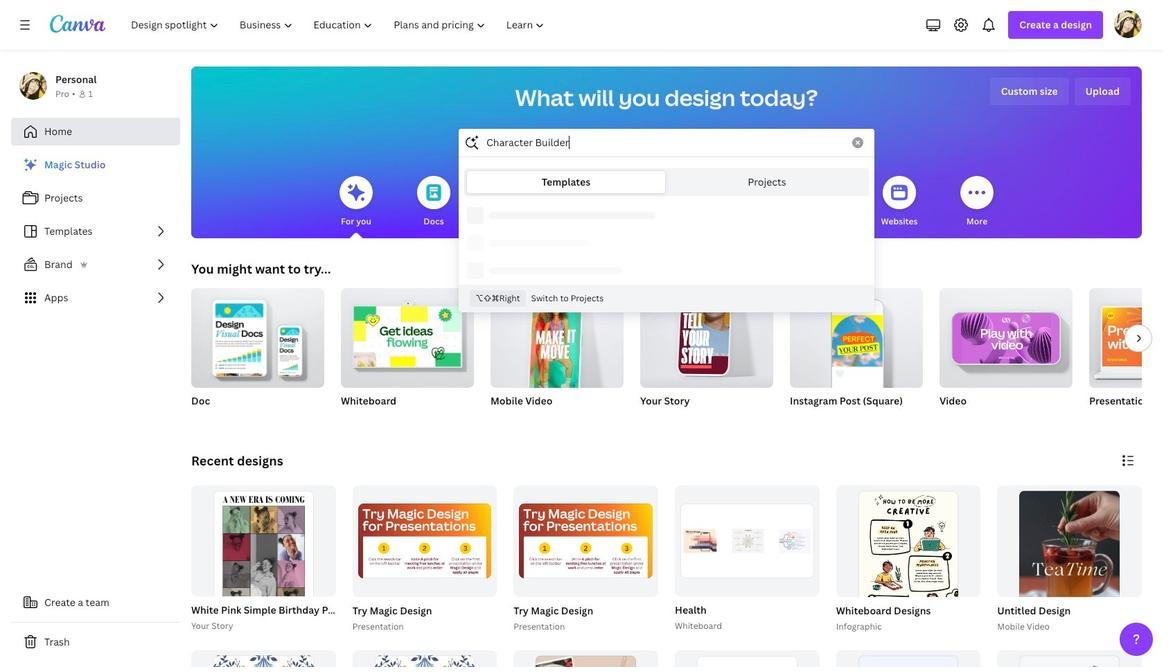 Task type: vqa. For each thing, say whether or not it's contained in the screenshot.
the Stephanie Aranda icon
yes



Task type: locate. For each thing, give the bounding box(es) containing it.
None search field
[[459, 129, 875, 313]]

stephanie aranda image
[[1115, 10, 1142, 38]]

top level navigation element
[[122, 11, 557, 39]]

Search search field
[[487, 130, 844, 156]]

group
[[640, 280, 774, 426], [640, 280, 774, 388], [191, 283, 324, 426], [191, 283, 324, 388], [341, 283, 474, 426], [341, 283, 474, 388], [940, 283, 1073, 426], [940, 283, 1073, 388], [491, 288, 624, 426], [491, 288, 624, 396], [790, 288, 923, 426], [1090, 288, 1164, 426], [1090, 288, 1164, 388], [189, 486, 473, 667], [191, 486, 336, 667], [350, 486, 497, 634], [353, 486, 497, 597], [511, 486, 658, 634], [514, 486, 658, 597], [672, 486, 820, 634], [834, 486, 981, 667], [995, 486, 1142, 667], [998, 486, 1142, 667], [191, 650, 336, 667], [353, 650, 497, 667], [514, 650, 658, 667], [675, 650, 820, 667], [836, 650, 981, 667], [998, 650, 1142, 667]]

list
[[11, 151, 180, 312]]



